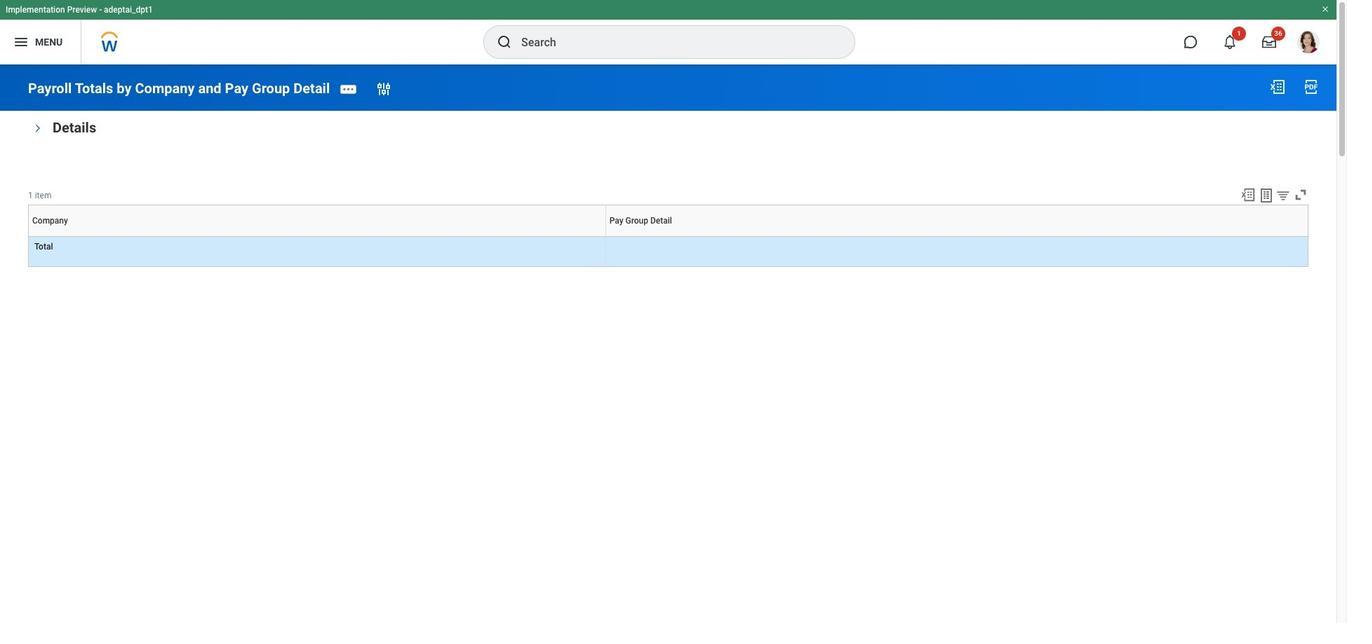 Task type: vqa. For each thing, say whether or not it's contained in the screenshot.
fullscreen image
yes



Task type: describe. For each thing, give the bounding box(es) containing it.
search image
[[496, 34, 513, 51]]

select to filter grid data image
[[1275, 188, 1291, 203]]

export to worksheets image
[[1258, 187, 1275, 204]]

close environment banner image
[[1321, 5, 1329, 13]]

view printable version (pdf) image
[[1303, 79, 1320, 95]]

export to excel image for export to worksheets icon
[[1240, 187, 1256, 203]]

inbox large image
[[1262, 35, 1276, 49]]

Search Workday  search field
[[521, 27, 826, 58]]



Task type: locate. For each thing, give the bounding box(es) containing it.
0 vertical spatial export to excel image
[[1269, 79, 1286, 95]]

payroll totals by company and pay group detail element
[[28, 80, 330, 97]]

profile logan mcneil image
[[1297, 31, 1320, 56]]

chevron down image
[[33, 120, 42, 137]]

export to excel image
[[1269, 79, 1286, 95], [1240, 187, 1256, 203]]

1 vertical spatial export to excel image
[[1240, 187, 1256, 203]]

banner
[[0, 0, 1337, 65]]

total element
[[34, 239, 53, 252]]

0 horizontal spatial export to excel image
[[1240, 187, 1256, 203]]

notifications large image
[[1223, 35, 1237, 49]]

export to excel image for view printable version (pdf) image on the right of the page
[[1269, 79, 1286, 95]]

change selection image
[[376, 81, 392, 97]]

main content
[[0, 65, 1337, 280]]

toolbar
[[1234, 187, 1308, 205]]

fullscreen image
[[1293, 187, 1308, 203]]

justify image
[[13, 34, 29, 51]]

1 horizontal spatial export to excel image
[[1269, 79, 1286, 95]]

export to excel image left view printable version (pdf) image on the right of the page
[[1269, 79, 1286, 95]]

export to excel image left export to worksheets icon
[[1240, 187, 1256, 203]]



